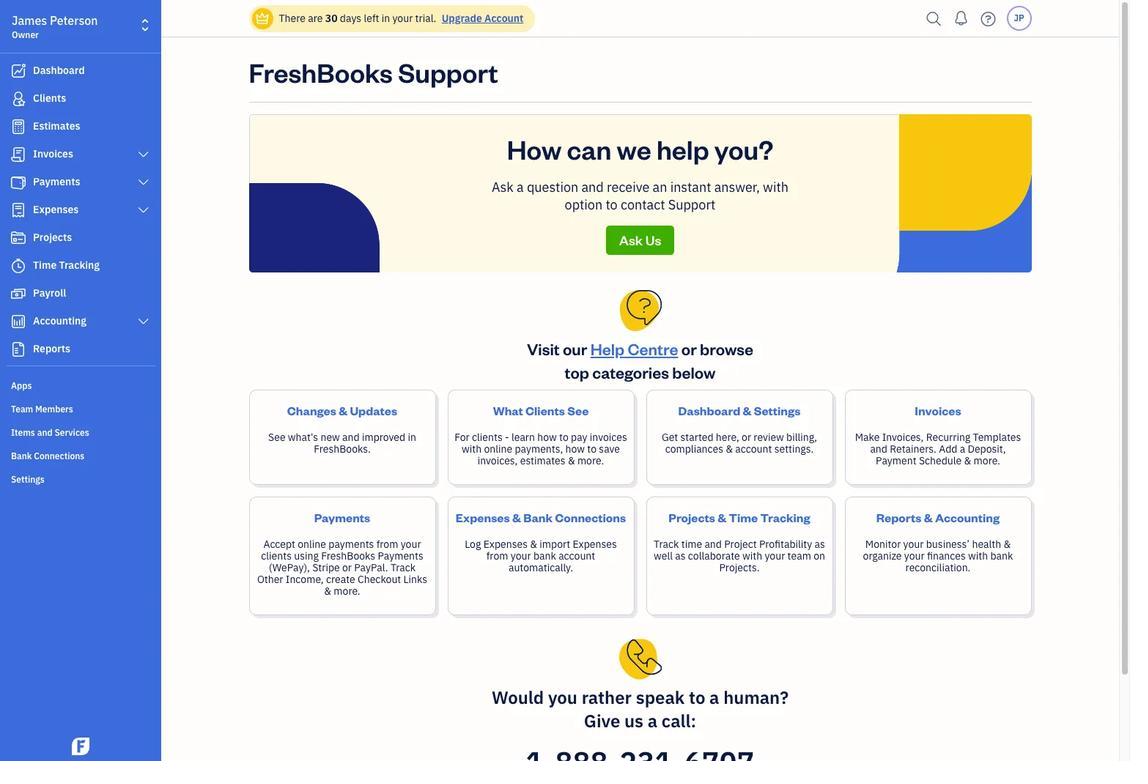 Task type: locate. For each thing, give the bounding box(es) containing it.
1 horizontal spatial clients
[[472, 431, 503, 444]]

0 horizontal spatial track
[[391, 562, 416, 575]]

well
[[654, 550, 673, 563]]

tracking up the profitability in the right of the page
[[761, 510, 811, 526]]

your inside accept online payments from your clients using freshbooks payments (wepay), stripe or paypal. track other income, create checkout links & more.
[[401, 538, 421, 551]]

1 horizontal spatial settings
[[754, 403, 801, 419]]

0 horizontal spatial reports
[[33, 342, 70, 356]]

with inside for clients - learn how to pay invoices with online payments, how to save invoices, estimates & more.
[[462, 443, 482, 456]]

invoices down estimates on the top left of the page
[[33, 147, 73, 161]]

track
[[654, 538, 679, 551], [391, 562, 416, 575]]

1 vertical spatial settings
[[11, 474, 45, 485]]

1 vertical spatial projects
[[669, 510, 716, 526]]

1 horizontal spatial reports
[[877, 510, 922, 526]]

clients up 'other'
[[261, 550, 292, 563]]

& right health
[[1004, 538, 1011, 551]]

0 horizontal spatial time
[[33, 259, 57, 272]]

more. inside accept online payments from your clients using freshbooks payments (wepay), stripe or paypal. track other income, create checkout links & more.
[[334, 585, 361, 598]]

clients up estimates on the top left of the page
[[33, 92, 66, 105]]

1 horizontal spatial connections
[[555, 510, 626, 526]]

track left the time
[[654, 538, 679, 551]]

bank inside monitor your business' health & organize your finances with bank reconciliation.
[[991, 550, 1014, 563]]

projects up time tracking
[[33, 231, 72, 244]]

bank right business'
[[991, 550, 1014, 563]]

members
[[35, 404, 73, 415]]

time tracking
[[33, 259, 100, 272]]

invoice image
[[10, 147, 27, 162]]

retainers.
[[890, 443, 937, 456]]

log expenses & import expenses from your bank account automatically.
[[465, 538, 617, 575]]

projects link
[[4, 225, 157, 252]]

0 vertical spatial reports
[[33, 342, 70, 356]]

& down stripe
[[324, 585, 331, 598]]

1 vertical spatial in
[[408, 431, 416, 444]]

0 horizontal spatial as
[[676, 550, 686, 563]]

0 horizontal spatial invoices
[[33, 147, 73, 161]]

& right add
[[965, 455, 972, 468]]

your left team
[[765, 550, 786, 563]]

team
[[11, 404, 33, 415]]

from
[[377, 538, 398, 551], [487, 550, 509, 563]]

0 vertical spatial bank
[[11, 451, 32, 462]]

& up project
[[718, 510, 727, 526]]

clients left '-'
[[472, 431, 503, 444]]

with right collaborate
[[743, 550, 763, 563]]

1 horizontal spatial from
[[487, 550, 509, 563]]

pay
[[571, 431, 588, 444]]

account
[[485, 12, 524, 25]]

to right speak
[[689, 686, 706, 710]]

would
[[492, 686, 544, 710]]

trial.
[[415, 12, 437, 25]]

1 bank from the left
[[534, 550, 556, 563]]

estimates link
[[4, 114, 157, 140]]

billing,
[[787, 431, 818, 444]]

us
[[646, 232, 662, 249]]

account for bank
[[559, 550, 596, 563]]

& up log expenses & import expenses from your bank account automatically.
[[513, 510, 521, 526]]

0 horizontal spatial more.
[[334, 585, 361, 598]]

1 horizontal spatial projects
[[669, 510, 716, 526]]

1 vertical spatial ask
[[619, 232, 643, 249]]

& inside make invoices, recurring templates and retainers. add a deposit, payment schedule & more.
[[965, 455, 972, 468]]

payments up links
[[378, 550, 424, 563]]

ask us
[[619, 232, 662, 249]]

team members
[[11, 404, 73, 415]]

account inside log expenses & import expenses from your bank account automatically.
[[559, 550, 596, 563]]

accounting up health
[[936, 510, 1000, 526]]

projects inside main element
[[33, 231, 72, 244]]

clients up learn
[[526, 403, 565, 419]]

0 vertical spatial dashboard
[[33, 64, 85, 77]]

chevron large down image
[[137, 149, 150, 161], [137, 177, 150, 188]]

search image
[[923, 8, 946, 30]]

with
[[763, 179, 789, 196], [462, 443, 482, 456], [743, 550, 763, 563], [969, 550, 989, 563]]

0 vertical spatial account
[[736, 443, 772, 456]]

and
[[582, 179, 604, 196], [37, 428, 53, 439], [343, 431, 360, 444], [871, 443, 888, 456], [705, 538, 722, 551]]

1 horizontal spatial in
[[408, 431, 416, 444]]

or right stripe
[[342, 562, 352, 575]]

dashboard inside main element
[[33, 64, 85, 77]]

1 horizontal spatial bank
[[991, 550, 1014, 563]]

to down receive
[[606, 197, 618, 213]]

2 chevron large down image from the top
[[137, 177, 150, 188]]

2 bank from the left
[[991, 550, 1014, 563]]

upgrade
[[442, 12, 482, 25]]

1 vertical spatial or
[[742, 431, 752, 444]]

invoices,
[[883, 431, 924, 444]]

paypal.
[[354, 562, 388, 575]]

peterson
[[50, 13, 98, 28]]

dashboard for dashboard & settings
[[679, 403, 741, 419]]

freshbooks.
[[314, 443, 371, 456]]

below
[[673, 362, 716, 383]]

your left import on the bottom
[[511, 550, 531, 563]]

1 horizontal spatial online
[[484, 443, 513, 456]]

0 horizontal spatial online
[[298, 538, 326, 551]]

started
[[681, 431, 714, 444]]

0 horizontal spatial settings
[[11, 474, 45, 485]]

clients inside accept online payments from your clients using freshbooks payments (wepay), stripe or paypal. track other income, create checkout links & more.
[[261, 550, 292, 563]]

projects
[[33, 231, 72, 244], [669, 510, 716, 526]]

help
[[591, 339, 625, 359]]

reports right report 'image'
[[33, 342, 70, 356]]

1 horizontal spatial ask
[[619, 232, 643, 249]]

settings up "review"
[[754, 403, 801, 419]]

there are 30 days left in your trial. upgrade account
[[279, 12, 524, 25]]

1 vertical spatial online
[[298, 538, 326, 551]]

and inside track time and project profitability as well as collaborate with your team on projects.
[[705, 538, 722, 551]]

and up option
[[582, 179, 604, 196]]

& inside accept online payments from your clients using freshbooks payments (wepay), stripe or paypal. track other income, create checkout links & more.
[[324, 585, 331, 598]]

invoices
[[33, 147, 73, 161], [915, 403, 962, 419]]

chevron large down image inside invoices "link"
[[137, 149, 150, 161]]

0 vertical spatial ask
[[492, 179, 514, 196]]

invoices inside "link"
[[33, 147, 73, 161]]

0 vertical spatial freshbooks
[[249, 55, 393, 89]]

more. down stripe
[[334, 585, 361, 598]]

support down upgrade
[[398, 55, 498, 89]]

top
[[565, 362, 590, 383]]

and inside the see what's new and improved in freshbooks.
[[343, 431, 360, 444]]

1 vertical spatial clients
[[526, 403, 565, 419]]

1 horizontal spatial or
[[682, 339, 697, 359]]

0 horizontal spatial clients
[[33, 92, 66, 105]]

give
[[584, 710, 621, 733]]

account left settings.
[[736, 443, 772, 456]]

0 vertical spatial payments
[[33, 175, 80, 188]]

0 horizontal spatial dashboard
[[33, 64, 85, 77]]

chevron large down image up the expenses link
[[137, 177, 150, 188]]

and left retainers.
[[871, 443, 888, 456]]

1 vertical spatial accounting
[[936, 510, 1000, 526]]

online inside for clients - learn how to pay invoices with online payments, how to save invoices, estimates & more.
[[484, 443, 513, 456]]

more. down templates
[[974, 455, 1001, 468]]

in
[[382, 12, 390, 25], [408, 431, 416, 444]]

& down pay
[[568, 455, 575, 468]]

or right the here,
[[742, 431, 752, 444]]

0 vertical spatial tracking
[[59, 259, 100, 272]]

as right team
[[815, 538, 826, 551]]

1 vertical spatial track
[[391, 562, 416, 575]]

0 vertical spatial chevron large down image
[[137, 205, 150, 216]]

estimate image
[[10, 120, 27, 134]]

1 horizontal spatial time
[[729, 510, 758, 526]]

0 vertical spatial time
[[33, 259, 57, 272]]

how up estimates
[[538, 431, 557, 444]]

settings down bank connections
[[11, 474, 45, 485]]

-
[[505, 431, 509, 444]]

1 vertical spatial support
[[669, 197, 716, 213]]

answer,
[[715, 179, 760, 196]]

items and services link
[[4, 422, 157, 444]]

chevron large down image down "estimates" link
[[137, 149, 150, 161]]

1 vertical spatial chevron large down image
[[137, 177, 150, 188]]

from right log
[[487, 550, 509, 563]]

clients inside for clients - learn how to pay invoices with online payments, how to save invoices, estimates & more.
[[472, 431, 503, 444]]

1 horizontal spatial accounting
[[936, 510, 1000, 526]]

team members link
[[4, 398, 157, 420]]

ask inside button
[[619, 232, 643, 249]]

2 horizontal spatial or
[[742, 431, 752, 444]]

1 horizontal spatial bank
[[524, 510, 553, 526]]

payments up payments
[[314, 510, 371, 526]]

0 horizontal spatial ask
[[492, 179, 514, 196]]

speak
[[636, 686, 685, 710]]

chevron large down image inside the expenses link
[[137, 205, 150, 216]]

bank connections
[[11, 451, 85, 462]]

2 horizontal spatial payments
[[378, 550, 424, 563]]

account down expenses & bank connections
[[559, 550, 596, 563]]

0 vertical spatial track
[[654, 538, 679, 551]]

accounting down 'payroll'
[[33, 315, 86, 328]]

ask for ask a question and receive an instant answer, with option to contact support
[[492, 179, 514, 196]]

1 horizontal spatial more.
[[578, 455, 604, 468]]

to inside would you rather speak to a human? give us a call:
[[689, 686, 706, 710]]

in inside the see what's new and improved in freshbooks.
[[408, 431, 416, 444]]

connections down items and services
[[34, 451, 85, 462]]

0 vertical spatial projects
[[33, 231, 72, 244]]

ask left 'us'
[[619, 232, 643, 249]]

money image
[[10, 287, 27, 301]]

bank down items
[[11, 451, 32, 462]]

james peterson owner
[[12, 13, 98, 40]]

with left '-'
[[462, 443, 482, 456]]

payment image
[[10, 175, 27, 190]]

from up the paypal.
[[377, 538, 398, 551]]

0 vertical spatial clients
[[33, 92, 66, 105]]

1 chevron large down image from the top
[[137, 149, 150, 161]]

services
[[55, 428, 89, 439]]

see up pay
[[568, 403, 589, 419]]

0 horizontal spatial how
[[538, 431, 557, 444]]

recurring
[[927, 431, 971, 444]]

expenses down payments link
[[33, 203, 79, 216]]

1 horizontal spatial see
[[568, 403, 589, 419]]

with inside monitor your business' health & organize your finances with bank reconciliation.
[[969, 550, 989, 563]]

automatically.
[[509, 562, 574, 575]]

0 horizontal spatial projects
[[33, 231, 72, 244]]

0 vertical spatial clients
[[472, 431, 503, 444]]

in right left
[[382, 12, 390, 25]]

1 vertical spatial invoices
[[915, 403, 962, 419]]

as right the "well"
[[676, 550, 686, 563]]

1 vertical spatial bank
[[524, 510, 553, 526]]

and right items
[[37, 428, 53, 439]]

see left the what's
[[268, 431, 286, 444]]

0 horizontal spatial in
[[382, 12, 390, 25]]

a right add
[[960, 443, 966, 456]]

you
[[548, 686, 578, 710]]

ask inside ask a question and receive an instant answer, with option to contact support
[[492, 179, 514, 196]]

account inside get started here, or review billing, compliances & account settings.
[[736, 443, 772, 456]]

and inside ask a question and receive an instant answer, with option to contact support
[[582, 179, 604, 196]]

0 horizontal spatial accounting
[[33, 315, 86, 328]]

0 vertical spatial settings
[[754, 403, 801, 419]]

payments inside accept online payments from your clients using freshbooks payments (wepay), stripe or paypal. track other income, create checkout links & more.
[[378, 550, 424, 563]]

or inside accept online payments from your clients using freshbooks payments (wepay), stripe or paypal. track other income, create checkout links & more.
[[342, 562, 352, 575]]

a left 'question'
[[517, 179, 524, 196]]

ask
[[492, 179, 514, 196], [619, 232, 643, 249]]

and right the time
[[705, 538, 722, 551]]

ask down the how
[[492, 179, 514, 196]]

with right finances
[[969, 550, 989, 563]]

0 horizontal spatial see
[[268, 431, 286, 444]]

freshbooks support
[[249, 55, 498, 89]]

support down instant
[[669, 197, 716, 213]]

dashboard image
[[10, 64, 27, 78]]

using
[[294, 550, 319, 563]]

& inside for clients - learn how to pay invoices with online payments, how to save invoices, estimates & more.
[[568, 455, 575, 468]]

accounting inside main element
[[33, 315, 86, 328]]

1 chevron large down image from the top
[[137, 205, 150, 216]]

1 vertical spatial account
[[559, 550, 596, 563]]

1 vertical spatial reports
[[877, 510, 922, 526]]

settings link
[[4, 469, 157, 491]]

time right timer icon
[[33, 259, 57, 272]]

your right monitor at the right of page
[[904, 538, 924, 551]]

your
[[393, 12, 413, 25], [401, 538, 421, 551], [904, 538, 924, 551], [511, 550, 531, 563], [765, 550, 786, 563], [905, 550, 925, 563]]

reports inside main element
[[33, 342, 70, 356]]

reports
[[33, 342, 70, 356], [877, 510, 922, 526]]

reports for reports
[[33, 342, 70, 356]]

connections up import on the bottom
[[555, 510, 626, 526]]

bank up import on the bottom
[[524, 510, 553, 526]]

a inside make invoices, recurring templates and retainers. add a deposit, payment schedule & more.
[[960, 443, 966, 456]]

0 horizontal spatial tracking
[[59, 259, 100, 272]]

bank inside main element
[[11, 451, 32, 462]]

changes & updates
[[287, 403, 398, 419]]

& up get started here, or review billing, compliances & account settings.
[[743, 403, 752, 419]]

business'
[[927, 538, 970, 551]]

1 horizontal spatial how
[[566, 443, 585, 456]]

how left save
[[566, 443, 585, 456]]

1 horizontal spatial tracking
[[761, 510, 811, 526]]

2 vertical spatial payments
[[378, 550, 424, 563]]

more. down pay
[[578, 455, 604, 468]]

2 vertical spatial or
[[342, 562, 352, 575]]

chevron large down image inside payments link
[[137, 177, 150, 188]]

deposit,
[[968, 443, 1007, 456]]

tracking down projects link on the top of page
[[59, 259, 100, 272]]

your up links
[[401, 538, 421, 551]]

online inside accept online payments from your clients using freshbooks payments (wepay), stripe or paypal. track other income, create checkout links & more.
[[298, 538, 326, 551]]

chart image
[[10, 315, 27, 329]]

bank down expenses & bank connections
[[534, 550, 556, 563]]

reports for reports & accounting
[[877, 510, 922, 526]]

chevron large down image up projects link on the top of page
[[137, 205, 150, 216]]

1 horizontal spatial dashboard
[[679, 403, 741, 419]]

freshbooks up create
[[321, 550, 376, 563]]

0 horizontal spatial account
[[559, 550, 596, 563]]

0 vertical spatial chevron large down image
[[137, 149, 150, 161]]

0 horizontal spatial clients
[[261, 550, 292, 563]]

dashboard up clients link on the top left of page
[[33, 64, 85, 77]]

0 vertical spatial online
[[484, 443, 513, 456]]

see inside the see what's new and improved in freshbooks.
[[268, 431, 286, 444]]

0 horizontal spatial support
[[398, 55, 498, 89]]

1 horizontal spatial support
[[669, 197, 716, 213]]

0 horizontal spatial payments
[[33, 175, 80, 188]]

dashboard up started
[[679, 403, 741, 419]]

payments down invoices "link"
[[33, 175, 80, 188]]

track inside track time and project profitability as well as collaborate with your team on projects.
[[654, 538, 679, 551]]

time inside main element
[[33, 259, 57, 272]]

0 vertical spatial accounting
[[33, 315, 86, 328]]

1 horizontal spatial track
[[654, 538, 679, 551]]

and right "new"
[[343, 431, 360, 444]]

1 vertical spatial payments
[[314, 510, 371, 526]]

& up business'
[[924, 510, 933, 526]]

freshbooks
[[249, 55, 393, 89], [321, 550, 376, 563]]

1 vertical spatial freshbooks
[[321, 550, 376, 563]]

time
[[33, 259, 57, 272], [729, 510, 758, 526]]

1 vertical spatial see
[[268, 431, 286, 444]]

what clients see
[[493, 403, 589, 419]]

chevron large down image for expenses
[[137, 205, 150, 216]]

more. inside for clients - learn how to pay invoices with online payments, how to save invoices, estimates & more.
[[578, 455, 604, 468]]

owner
[[12, 29, 39, 40]]

1 vertical spatial tracking
[[761, 510, 811, 526]]

for clients - learn how to pay invoices with online payments, how to save invoices, estimates & more.
[[455, 431, 628, 468]]

1 vertical spatial dashboard
[[679, 403, 741, 419]]

notifications image
[[950, 4, 973, 33]]

0 vertical spatial or
[[682, 339, 697, 359]]

expenses inside main element
[[33, 203, 79, 216]]

get
[[662, 431, 678, 444]]

projects for projects
[[33, 231, 72, 244]]

1 vertical spatial clients
[[261, 550, 292, 563]]

payroll
[[33, 287, 66, 300]]

to left save
[[588, 443, 597, 456]]

freshbooks image
[[69, 738, 92, 756]]

make invoices, recurring templates and retainers. add a deposit, payment schedule & more.
[[855, 431, 1022, 468]]

more.
[[578, 455, 604, 468], [974, 455, 1001, 468], [334, 585, 361, 598]]

dashboard
[[33, 64, 85, 77], [679, 403, 741, 419]]

& left import on the bottom
[[530, 538, 538, 551]]

0 vertical spatial in
[[382, 12, 390, 25]]

human?
[[724, 686, 789, 710]]

projects up the time
[[669, 510, 716, 526]]

2 horizontal spatial more.
[[974, 455, 1001, 468]]

payroll link
[[4, 281, 157, 307]]

add
[[939, 443, 958, 456]]

& right started
[[726, 443, 733, 456]]

freshbooks down are at left
[[249, 55, 393, 89]]

monitor your business' health & organize your finances with bank reconciliation.
[[863, 538, 1014, 575]]

time tracking link
[[4, 253, 157, 279]]

with right answer,
[[763, 179, 789, 196]]

in right improved
[[408, 431, 416, 444]]

time up project
[[729, 510, 758, 526]]

account for settings
[[736, 443, 772, 456]]

freshbooks inside accept online payments from your clients using freshbooks payments (wepay), stripe or paypal. track other income, create checkout links & more.
[[321, 550, 376, 563]]

with inside ask a question and receive an instant answer, with option to contact support
[[763, 179, 789, 196]]

your inside log expenses & import expenses from your bank account automatically.
[[511, 550, 531, 563]]

reports up monitor at the right of page
[[877, 510, 922, 526]]

your left finances
[[905, 550, 925, 563]]

online up stripe
[[298, 538, 326, 551]]

to
[[606, 197, 618, 213], [560, 431, 569, 444], [588, 443, 597, 456], [689, 686, 706, 710]]

or up below
[[682, 339, 697, 359]]

support
[[398, 55, 498, 89], [669, 197, 716, 213]]

0 horizontal spatial bank
[[534, 550, 556, 563]]

or inside the visit our help centre or browse top categories below
[[682, 339, 697, 359]]

client image
[[10, 92, 27, 106]]

schedule
[[919, 455, 962, 468]]

invoices up recurring
[[915, 403, 962, 419]]

chevron large down image up reports link
[[137, 316, 150, 328]]

updates
[[350, 403, 398, 419]]

online right for
[[484, 443, 513, 456]]

chevron large down image
[[137, 205, 150, 216], [137, 316, 150, 328]]

connections
[[34, 451, 85, 462], [555, 510, 626, 526]]

reconciliation.
[[906, 562, 971, 575]]

1 horizontal spatial account
[[736, 443, 772, 456]]

with for reports & accounting
[[969, 550, 989, 563]]

0 vertical spatial invoices
[[33, 147, 73, 161]]

clients
[[472, 431, 503, 444], [261, 550, 292, 563]]

2 chevron large down image from the top
[[137, 316, 150, 328]]

or inside get started here, or review billing, compliances & account settings.
[[742, 431, 752, 444]]

expenses right import on the bottom
[[573, 538, 617, 551]]

a
[[517, 179, 524, 196], [960, 443, 966, 456], [710, 686, 720, 710], [648, 710, 658, 733]]

team
[[788, 550, 812, 563]]

track right the paypal.
[[391, 562, 416, 575]]

0 horizontal spatial from
[[377, 538, 398, 551]]



Task type: describe. For each thing, give the bounding box(es) containing it.
project
[[725, 538, 757, 551]]

projects for projects & time tracking
[[669, 510, 716, 526]]

instant
[[671, 179, 712, 196]]

& inside monitor your business' health & organize your finances with bank reconciliation.
[[1004, 538, 1011, 551]]

income,
[[286, 573, 324, 587]]

0 vertical spatial see
[[568, 403, 589, 419]]

your inside track time and project profitability as well as collaborate with your team on projects.
[[765, 550, 786, 563]]

& inside log expenses & import expenses from your bank account automatically.
[[530, 538, 538, 551]]

an
[[653, 179, 668, 196]]

1 horizontal spatial clients
[[526, 403, 565, 419]]

finances
[[928, 550, 966, 563]]

settings.
[[775, 443, 814, 456]]

payments
[[329, 538, 374, 551]]

in for improved
[[408, 431, 416, 444]]

monitor
[[866, 538, 901, 551]]

payments,
[[515, 443, 563, 456]]

call:
[[662, 710, 697, 733]]

reports & accounting
[[877, 510, 1000, 526]]

days
[[340, 12, 362, 25]]

checkout
[[358, 573, 401, 587]]

expenses link
[[4, 197, 157, 224]]

to inside ask a question and receive an instant answer, with option to contact support
[[606, 197, 618, 213]]

what
[[493, 403, 523, 419]]

report image
[[10, 342, 27, 357]]

a right us
[[648, 710, 658, 733]]

settings inside 'link'
[[11, 474, 45, 485]]

1 horizontal spatial as
[[815, 538, 826, 551]]

& up "new"
[[339, 403, 348, 419]]

are
[[308, 12, 323, 25]]

dashboard for dashboard
[[33, 64, 85, 77]]

create
[[326, 573, 355, 587]]

visit
[[527, 339, 560, 359]]

changes
[[287, 403, 337, 419]]

with inside track time and project profitability as well as collaborate with your team on projects.
[[743, 550, 763, 563]]

in for left
[[382, 12, 390, 25]]

(wepay),
[[269, 562, 310, 575]]

james
[[12, 13, 47, 28]]

invoices link
[[4, 142, 157, 168]]

invoices,
[[478, 455, 518, 468]]

estimates
[[33, 120, 80, 133]]

import
[[540, 538, 571, 551]]

track inside accept online payments from your clients using freshbooks payments (wepay), stripe or paypal. track other income, create checkout links & more.
[[391, 562, 416, 575]]

dashboard & settings
[[679, 403, 801, 419]]

help
[[657, 132, 709, 166]]

browse
[[700, 339, 754, 359]]

ask for ask us
[[619, 232, 643, 249]]

support inside ask a question and receive an instant answer, with option to contact support
[[669, 197, 716, 213]]

there
[[279, 12, 306, 25]]

bank inside log expenses & import expenses from your bank account automatically.
[[534, 550, 556, 563]]

would you rather speak to a human? give us a call:
[[492, 686, 789, 733]]

chevron large down image for invoices
[[137, 149, 150, 161]]

& inside get started here, or review billing, compliances & account settings.
[[726, 443, 733, 456]]

expenses up log
[[456, 510, 510, 526]]

improved
[[362, 431, 406, 444]]

connections inside main element
[[34, 451, 85, 462]]

from inside accept online payments from your clients using freshbooks payments (wepay), stripe or paypal. track other income, create checkout links & more.
[[377, 538, 398, 551]]

option
[[565, 197, 603, 213]]

more. inside make invoices, recurring templates and retainers. add a deposit, payment schedule & more.
[[974, 455, 1001, 468]]

dashboard link
[[4, 58, 157, 84]]

1 horizontal spatial payments
[[314, 510, 371, 526]]

jp button
[[1007, 6, 1032, 31]]

projects.
[[720, 562, 760, 575]]

reports link
[[4, 337, 157, 363]]

bank connections link
[[4, 445, 157, 467]]

timer image
[[10, 259, 27, 274]]

receive
[[607, 179, 650, 196]]

to left pay
[[560, 431, 569, 444]]

see what's new and improved in freshbooks.
[[268, 431, 416, 456]]

and inside main element
[[37, 428, 53, 439]]

review
[[754, 431, 784, 444]]

ask a question and receive an instant answer, with option to contact support
[[492, 179, 789, 213]]

your left trial.
[[393, 12, 413, 25]]

our
[[563, 339, 588, 359]]

1 vertical spatial time
[[729, 510, 758, 526]]

stripe
[[313, 562, 340, 575]]

new
[[321, 431, 340, 444]]

payment
[[876, 455, 917, 468]]

and inside make invoices, recurring templates and retainers. add a deposit, payment schedule & more.
[[871, 443, 888, 456]]

clients link
[[4, 86, 157, 112]]

1 horizontal spatial invoices
[[915, 403, 962, 419]]

0 vertical spatial support
[[398, 55, 498, 89]]

a left human?
[[710, 686, 720, 710]]

here,
[[716, 431, 740, 444]]

expenses right log
[[484, 538, 528, 551]]

chevron large down image for accounting
[[137, 316, 150, 328]]

what's
[[288, 431, 318, 444]]

rather
[[582, 686, 632, 710]]

go to help image
[[977, 8, 1001, 30]]

crown image
[[255, 11, 270, 26]]

items and services
[[11, 428, 89, 439]]

estimates
[[520, 455, 566, 468]]

jp
[[1014, 12, 1025, 23]]

get started here, or review billing, compliances & account settings.
[[662, 431, 818, 456]]

left
[[364, 12, 379, 25]]

health
[[973, 538, 1002, 551]]

accept online payments from your clients using freshbooks payments (wepay), stripe or paypal. track other income, create checkout links & more.
[[257, 538, 428, 598]]

we
[[617, 132, 652, 166]]

save
[[599, 443, 620, 456]]

1 vertical spatial connections
[[555, 510, 626, 526]]

with for what clients see
[[462, 443, 482, 456]]

project image
[[10, 231, 27, 246]]

with for how can we help you?
[[763, 179, 789, 196]]

for
[[455, 431, 470, 444]]

main element
[[0, 0, 198, 762]]

expenses & bank connections
[[456, 510, 626, 526]]

can
[[567, 132, 612, 166]]

payments inside main element
[[33, 175, 80, 188]]

from inside log expenses & import expenses from your bank account automatically.
[[487, 550, 509, 563]]

chevron large down image for payments
[[137, 177, 150, 188]]

question
[[527, 179, 579, 196]]

other
[[257, 573, 283, 587]]

clients inside main element
[[33, 92, 66, 105]]

payments link
[[4, 169, 157, 196]]

profitability
[[760, 538, 813, 551]]

collaborate
[[688, 550, 740, 563]]

accept
[[264, 538, 295, 551]]

organize
[[863, 550, 902, 563]]

accounting link
[[4, 309, 157, 335]]

tracking inside time tracking link
[[59, 259, 100, 272]]

expense image
[[10, 203, 27, 218]]

a inside ask a question and receive an instant answer, with option to contact support
[[517, 179, 524, 196]]

upgrade account link
[[439, 12, 524, 25]]



Task type: vqa. For each thing, say whether or not it's contained in the screenshot.
the bottommost Settings
yes



